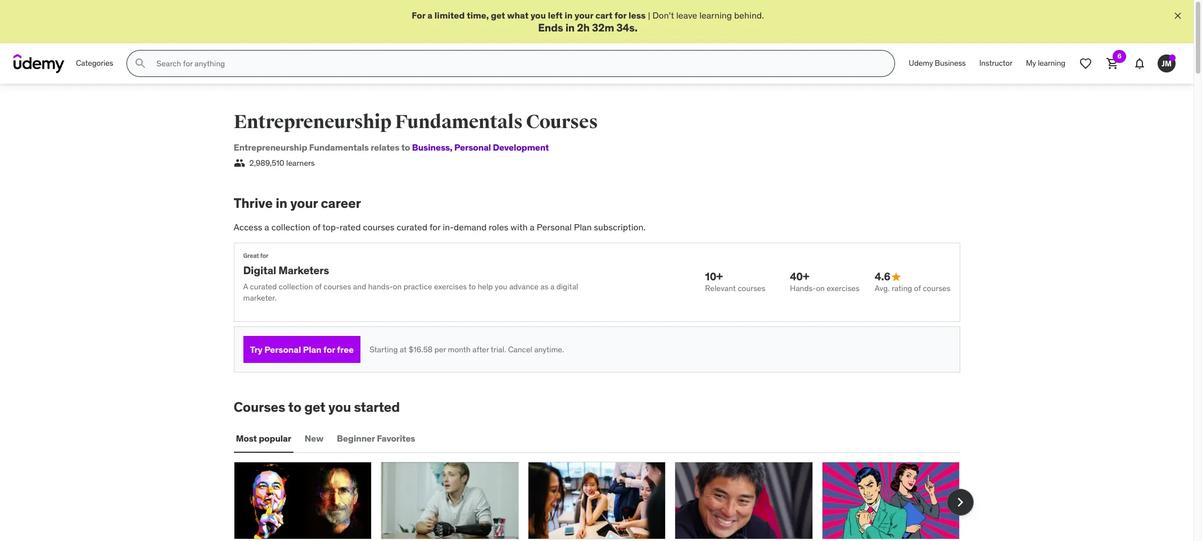 Task type: locate. For each thing, give the bounding box(es) containing it.
to up popular
[[288, 399, 302, 416]]

$16.58
[[409, 345, 433, 355]]

0 horizontal spatial courses
[[234, 399, 285, 416]]

to right relates at the left top of the page
[[402, 142, 410, 153]]

1 horizontal spatial curated
[[397, 222, 428, 233]]

collection
[[272, 222, 311, 233], [279, 282, 313, 292]]

1 vertical spatial plan
[[303, 344, 322, 355]]

entrepreneurship
[[234, 110, 392, 134], [234, 142, 307, 153]]

6 link
[[1100, 50, 1127, 77]]

1 vertical spatial to
[[469, 282, 476, 292]]

0 vertical spatial business
[[935, 58, 966, 68]]

personal right business link
[[455, 142, 491, 153]]

0 horizontal spatial get
[[304, 399, 326, 416]]

marketer.
[[243, 293, 277, 303]]

a right 'as'
[[551, 282, 555, 292]]

try
[[250, 344, 263, 355]]

0 vertical spatial courses
[[526, 110, 598, 134]]

you up beginner
[[329, 399, 351, 416]]

on left practice
[[393, 282, 402, 292]]

digital
[[557, 282, 579, 292]]

with
[[511, 222, 528, 233]]

2 vertical spatial personal
[[264, 344, 301, 355]]

1 horizontal spatial fundamentals
[[395, 110, 523, 134]]

2 horizontal spatial personal
[[537, 222, 572, 233]]

exercises inside 40+ hands-on exercises
[[827, 284, 860, 294]]

personal right try
[[264, 344, 301, 355]]

plan left subscription.
[[574, 222, 592, 233]]

0 vertical spatial you
[[531, 10, 546, 21]]

most popular
[[236, 433, 291, 444]]

1 horizontal spatial personal
[[455, 142, 491, 153]]

learning right leave
[[700, 10, 732, 21]]

0 horizontal spatial personal
[[264, 344, 301, 355]]

personal right with
[[537, 222, 572, 233]]

a right for at left
[[428, 10, 433, 21]]

business
[[935, 58, 966, 68], [412, 142, 450, 153]]

1 vertical spatial get
[[304, 399, 326, 416]]

a inside for a limited time, get what you left in your cart for less | don't leave learning behind. ends in 2h 32m 33s .
[[428, 10, 433, 21]]

1 vertical spatial curated
[[250, 282, 277, 292]]

2 horizontal spatial you
[[531, 10, 546, 21]]

courses up most popular
[[234, 399, 285, 416]]

at
[[400, 345, 407, 355]]

wishlist image
[[1080, 57, 1093, 70]]

curated inside great for digital marketers a curated collection of courses and hands-on practice exercises to help you advance as a digital marketer.
[[250, 282, 277, 292]]

avg. rating of courses
[[875, 284, 951, 294]]

10+ relevant courses
[[706, 270, 766, 294]]

1 vertical spatial collection
[[279, 282, 313, 292]]

learning
[[700, 10, 732, 21], [1038, 58, 1066, 68]]

collection down marketers
[[279, 282, 313, 292]]

your inside for a limited time, get what you left in your cart for less | don't leave learning behind. ends in 2h 32m 33s .
[[575, 10, 594, 21]]

next image
[[952, 494, 970, 512]]

0 vertical spatial plan
[[574, 222, 592, 233]]

you
[[531, 10, 546, 21], [495, 282, 508, 292], [329, 399, 351, 416]]

rated
[[340, 222, 361, 233]]

2 vertical spatial to
[[288, 399, 302, 416]]

get
[[491, 10, 505, 21], [304, 399, 326, 416]]

1 vertical spatial you
[[495, 282, 508, 292]]

learning right my
[[1038, 58, 1066, 68]]

courses
[[526, 110, 598, 134], [234, 399, 285, 416]]

of
[[313, 222, 321, 233], [315, 282, 322, 292], [915, 284, 922, 294]]

0 vertical spatial entrepreneurship
[[234, 110, 392, 134]]

1 horizontal spatial plan
[[574, 222, 592, 233]]

starting
[[370, 345, 398, 355]]

0 horizontal spatial you
[[329, 399, 351, 416]]

for a limited time, get what you left in your cart for less | don't leave learning behind. ends in 2h 32m 33s .
[[412, 10, 764, 35]]

to inside great for digital marketers a curated collection of courses and hands-on practice exercises to help you advance as a digital marketer.
[[469, 282, 476, 292]]

in right thrive
[[276, 195, 288, 212]]

in
[[565, 10, 573, 21], [566, 21, 575, 35], [276, 195, 288, 212]]

0 horizontal spatial curated
[[250, 282, 277, 292]]

you left 'left'
[[531, 10, 546, 21]]

jm link
[[1154, 50, 1181, 77]]

0 vertical spatial your
[[575, 10, 594, 21]]

0 horizontal spatial fundamentals
[[309, 142, 369, 153]]

business inside "link"
[[935, 58, 966, 68]]

2 horizontal spatial to
[[469, 282, 476, 292]]

of down marketers
[[315, 282, 322, 292]]

1 horizontal spatial business
[[935, 58, 966, 68]]

0 horizontal spatial business
[[412, 142, 450, 153]]

your left career
[[290, 195, 318, 212]]

trial.
[[491, 345, 507, 355]]

curated left in-
[[397, 222, 428, 233]]

close image
[[1173, 10, 1184, 21]]

curated up marketer.
[[250, 282, 277, 292]]

Search for anything text field
[[154, 54, 882, 73]]

for right great
[[260, 252, 268, 260]]

courses left and
[[324, 282, 351, 292]]

0 horizontal spatial plan
[[303, 344, 322, 355]]

1 vertical spatial your
[[290, 195, 318, 212]]

relevant
[[706, 284, 736, 294]]

1 vertical spatial fundamentals
[[309, 142, 369, 153]]

1 horizontal spatial exercises
[[827, 284, 860, 294]]

personal
[[455, 142, 491, 153], [537, 222, 572, 233], [264, 344, 301, 355]]

leave
[[677, 10, 698, 21]]

fundamentals up learners
[[309, 142, 369, 153]]

collection down thrive in your career
[[272, 222, 311, 233]]

business down entrepreneurship fundamentals courses
[[412, 142, 450, 153]]

learners
[[286, 158, 315, 168]]

learning inside for a limited time, get what you left in your cart for less | don't leave learning behind. ends in 2h 32m 33s .
[[700, 10, 732, 21]]

per
[[435, 345, 446, 355]]

for inside great for digital marketers a curated collection of courses and hands-on practice exercises to help you advance as a digital marketer.
[[260, 252, 268, 260]]

for left less
[[615, 10, 627, 21]]

collection inside great for digital marketers a curated collection of courses and hands-on practice exercises to help you advance as a digital marketer.
[[279, 282, 313, 292]]

carousel element
[[234, 463, 974, 542]]

your left cart on the top of page
[[575, 10, 594, 21]]

0 vertical spatial to
[[402, 142, 410, 153]]

fundamentals up business link
[[395, 110, 523, 134]]

courses right rated
[[363, 222, 395, 233]]

1 vertical spatial personal
[[537, 222, 572, 233]]

plan
[[574, 222, 592, 233], [303, 344, 322, 355]]

1 horizontal spatial get
[[491, 10, 505, 21]]

entrepreneurship up 2,989,510
[[234, 142, 307, 153]]

my learning link
[[1020, 50, 1073, 77]]

1 horizontal spatial your
[[575, 10, 594, 21]]

you right help
[[495, 282, 508, 292]]

0 vertical spatial learning
[[700, 10, 732, 21]]

my
[[1027, 58, 1037, 68]]

business right udemy
[[935, 58, 966, 68]]

thrive in your career element
[[234, 195, 961, 373]]

courses
[[363, 222, 395, 233], [324, 282, 351, 292], [738, 284, 766, 294], [923, 284, 951, 294]]

udemy business
[[909, 58, 966, 68]]

plan left 'free'
[[303, 344, 322, 355]]

after
[[473, 345, 489, 355]]

2 vertical spatial you
[[329, 399, 351, 416]]

entrepreneurship for entrepreneurship fundamentals courses
[[234, 110, 392, 134]]

fundamentals for courses
[[395, 110, 523, 134]]

access a collection of top-rated courses curated for in-demand roles with a personal plan subscription.
[[234, 222, 646, 233]]

0 vertical spatial fundamentals
[[395, 110, 523, 134]]

in right ends
[[566, 21, 575, 35]]

fundamentals for relates
[[309, 142, 369, 153]]

on
[[393, 282, 402, 292], [816, 284, 825, 294]]

to left help
[[469, 282, 476, 292]]

1 horizontal spatial you
[[495, 282, 508, 292]]

exercises inside great for digital marketers a curated collection of courses and hands-on practice exercises to help you advance as a digital marketer.
[[434, 282, 467, 292]]

0 vertical spatial personal
[[455, 142, 491, 153]]

0 horizontal spatial learning
[[700, 10, 732, 21]]

4.6
[[875, 270, 891, 284]]

0 vertical spatial get
[[491, 10, 505, 21]]

1 vertical spatial entrepreneurship
[[234, 142, 307, 153]]

of left top-
[[313, 222, 321, 233]]

to
[[402, 142, 410, 153], [469, 282, 476, 292], [288, 399, 302, 416]]

1 entrepreneurship from the top
[[234, 110, 392, 134]]

exercises left avg.
[[827, 284, 860, 294]]

get left what
[[491, 10, 505, 21]]

courses up development
[[526, 110, 598, 134]]

on right 40+
[[816, 284, 825, 294]]

0 vertical spatial curated
[[397, 222, 428, 233]]

popular
[[259, 433, 291, 444]]

for left 'free'
[[324, 344, 335, 355]]

thrive
[[234, 195, 273, 212]]

beginner
[[337, 433, 375, 444]]

a
[[428, 10, 433, 21], [265, 222, 269, 233], [530, 222, 535, 233], [551, 282, 555, 292]]

courses right relevant
[[738, 284, 766, 294]]

business link
[[412, 142, 450, 153]]

1 horizontal spatial on
[[816, 284, 825, 294]]

get up new
[[304, 399, 326, 416]]

for
[[615, 10, 627, 21], [430, 222, 441, 233], [260, 252, 268, 260], [324, 344, 335, 355]]

0 horizontal spatial exercises
[[434, 282, 467, 292]]

relates
[[371, 142, 400, 153]]

1 vertical spatial learning
[[1038, 58, 1066, 68]]

exercises
[[434, 282, 467, 292], [827, 284, 860, 294]]

you inside for a limited time, get what you left in your cart for less | don't leave learning behind. ends in 2h 32m 33s .
[[531, 10, 546, 21]]

demand
[[454, 222, 487, 233]]

entrepreneurship up learners
[[234, 110, 392, 134]]

you inside great for digital marketers a curated collection of courses and hands-on practice exercises to help you advance as a digital marketer.
[[495, 282, 508, 292]]

1 vertical spatial business
[[412, 142, 450, 153]]

1 horizontal spatial learning
[[1038, 58, 1066, 68]]

get inside for a limited time, get what you left in your cart for less | don't leave learning behind. ends in 2h 32m 33s .
[[491, 10, 505, 21]]

access
[[234, 222, 262, 233]]

your
[[575, 10, 594, 21], [290, 195, 318, 212]]

exercises right practice
[[434, 282, 467, 292]]

free
[[337, 344, 354, 355]]

personal inside the try personal plan for free "link"
[[264, 344, 301, 355]]

2 entrepreneurship from the top
[[234, 142, 307, 153]]

0 horizontal spatial on
[[393, 282, 402, 292]]



Task type: vqa. For each thing, say whether or not it's contained in the screenshot.
xsmall image inside the Health & Fitness LINK
no



Task type: describe. For each thing, give the bounding box(es) containing it.
learning inside 'link'
[[1038, 58, 1066, 68]]

what
[[507, 10, 529, 21]]

1 horizontal spatial to
[[402, 142, 410, 153]]

plan inside "link"
[[303, 344, 322, 355]]

favorites
[[377, 433, 415, 444]]

small image
[[234, 158, 245, 169]]

great for digital marketers a curated collection of courses and hands-on practice exercises to help you advance as a digital marketer.
[[243, 252, 579, 303]]

personal development link
[[450, 142, 549, 153]]

shopping cart with 6 items image
[[1107, 57, 1120, 70]]

development
[[493, 142, 549, 153]]

you have alerts image
[[1170, 55, 1176, 61]]

of right rating
[[915, 284, 922, 294]]

for inside "link"
[[324, 344, 335, 355]]

help
[[478, 282, 493, 292]]

beginner favorites
[[337, 433, 415, 444]]

instructor link
[[973, 50, 1020, 77]]

jm
[[1162, 58, 1172, 69]]

courses to get you started
[[234, 399, 400, 416]]

for inside for a limited time, get what you left in your cart for less | don't leave learning behind. ends in 2h 32m 33s .
[[615, 10, 627, 21]]

2,989,510
[[250, 158, 284, 168]]

less
[[629, 10, 646, 21]]

new
[[305, 433, 324, 444]]

hands-
[[368, 282, 393, 292]]

of inside great for digital marketers a curated collection of courses and hands-on practice exercises to help you advance as a digital marketer.
[[315, 282, 322, 292]]

as
[[541, 282, 549, 292]]

instructor
[[980, 58, 1013, 68]]

hands-
[[790, 284, 816, 294]]

courses inside the 10+ relevant courses
[[738, 284, 766, 294]]

top-
[[323, 222, 340, 233]]

in-
[[443, 222, 454, 233]]

0 horizontal spatial to
[[288, 399, 302, 416]]

limited
[[435, 10, 465, 21]]

in inside thrive in your career element
[[276, 195, 288, 212]]

my learning
[[1027, 58, 1066, 68]]

40+ hands-on exercises
[[790, 270, 860, 294]]

1 horizontal spatial courses
[[526, 110, 598, 134]]

udemy
[[909, 58, 934, 68]]

marketers
[[279, 264, 329, 277]]

started
[[354, 399, 400, 416]]

beginner favorites button
[[335, 425, 418, 452]]

submit search image
[[134, 57, 148, 70]]

month
[[448, 345, 471, 355]]

don't
[[653, 10, 674, 21]]

courses right rating
[[923, 284, 951, 294]]

a inside great for digital marketers a curated collection of courses and hands-on practice exercises to help you advance as a digital marketer.
[[551, 282, 555, 292]]

advance
[[509, 282, 539, 292]]

1 vertical spatial courses
[[234, 399, 285, 416]]

left
[[548, 10, 563, 21]]

categories
[[76, 58, 113, 68]]

great
[[243, 252, 259, 260]]

cart
[[596, 10, 613, 21]]

40+
[[790, 270, 810, 284]]

for
[[412, 10, 426, 21]]

roles
[[489, 222, 509, 233]]

2,989,510 learners
[[250, 158, 315, 168]]

behind.
[[735, 10, 764, 21]]

digital marketers link
[[243, 264, 329, 277]]

time,
[[467, 10, 489, 21]]

categories button
[[69, 50, 120, 77]]

starting at $16.58 per month after trial. cancel anytime.
[[370, 345, 564, 355]]

a right access
[[265, 222, 269, 233]]

a
[[243, 282, 248, 292]]

digital
[[243, 264, 276, 277]]

|
[[648, 10, 651, 21]]

0 horizontal spatial your
[[290, 195, 318, 212]]

entrepreneurship for entrepreneurship fundamentals relates to business personal development
[[234, 142, 307, 153]]

practice
[[404, 282, 432, 292]]

try personal plan for free
[[250, 344, 354, 355]]

small image
[[891, 272, 902, 283]]

on inside 40+ hands-on exercises
[[816, 284, 825, 294]]

2h 32m 33s
[[577, 21, 635, 35]]

courses inside great for digital marketers a curated collection of courses and hands-on practice exercises to help you advance as a digital marketer.
[[324, 282, 351, 292]]

.
[[635, 21, 638, 35]]

try personal plan for free link
[[243, 337, 361, 364]]

notifications image
[[1134, 57, 1147, 70]]

most
[[236, 433, 257, 444]]

entrepreneurship fundamentals relates to business personal development
[[234, 142, 549, 153]]

for left in-
[[430, 222, 441, 233]]

thrive in your career
[[234, 195, 361, 212]]

udemy image
[[14, 54, 65, 73]]

udemy business link
[[903, 50, 973, 77]]

10+
[[706, 270, 723, 284]]

subscription.
[[594, 222, 646, 233]]

career
[[321, 195, 361, 212]]

rating
[[892, 284, 913, 294]]

ends
[[538, 21, 564, 35]]

most popular button
[[234, 425, 294, 452]]

anytime.
[[535, 345, 564, 355]]

6
[[1118, 52, 1122, 60]]

entrepreneurship fundamentals courses
[[234, 110, 598, 134]]

and
[[353, 282, 366, 292]]

a right with
[[530, 222, 535, 233]]

new button
[[303, 425, 326, 452]]

cancel
[[508, 345, 533, 355]]

avg.
[[875, 284, 890, 294]]

0 vertical spatial collection
[[272, 222, 311, 233]]

in right 'left'
[[565, 10, 573, 21]]

on inside great for digital marketers a curated collection of courses and hands-on practice exercises to help you advance as a digital marketer.
[[393, 282, 402, 292]]



